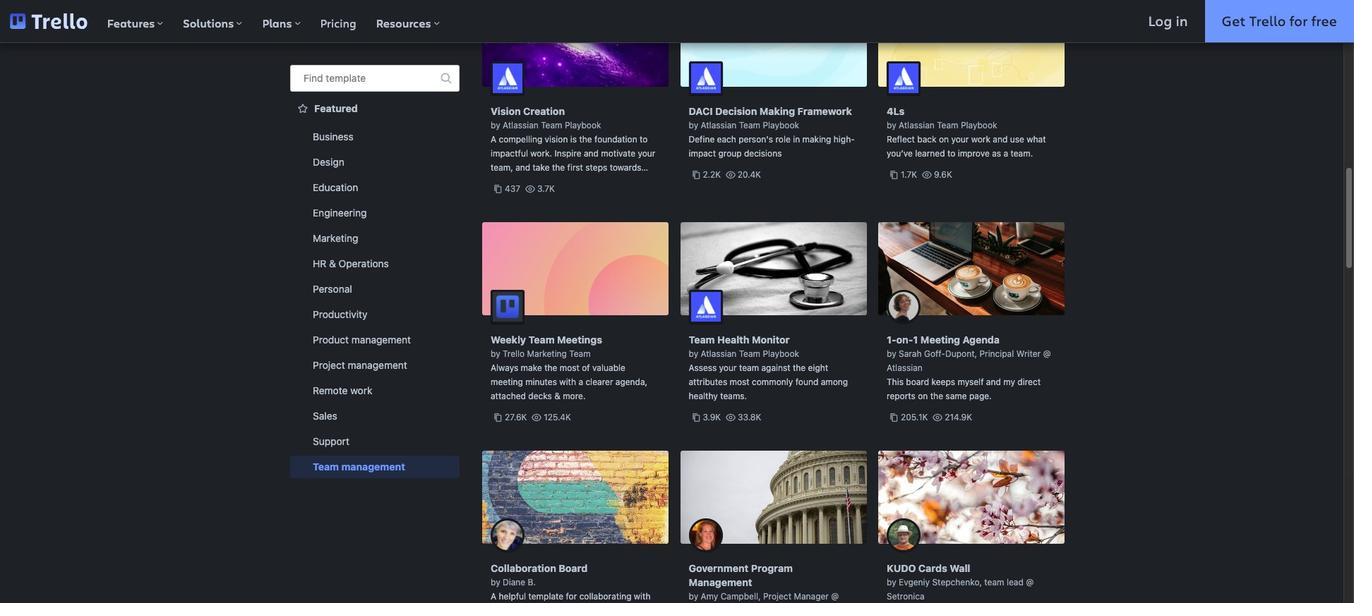 Task type: locate. For each thing, give the bounding box(es) containing it.
back
[[918, 134, 937, 145]]

playbook inside vision creation by atlassian team playbook a compelling vision is the foundation to impactful work. inspire and motivate your team, and take the first steps towards achieving your vision with this trello template.
[[565, 120, 601, 131]]

1 vertical spatial to
[[948, 148, 956, 159]]

0 vertical spatial marketing
[[313, 232, 358, 244]]

found
[[796, 377, 819, 388]]

team up the person's
[[739, 120, 761, 131]]

1 vertical spatial a
[[579, 377, 583, 388]]

1 horizontal spatial template
[[529, 592, 564, 603]]

marketing up make
[[527, 349, 567, 360]]

management for team management
[[342, 461, 405, 473]]

a left 'helpful' in the bottom of the page
[[491, 592, 497, 603]]

the left the first
[[552, 162, 565, 173]]

a up the impactful
[[491, 134, 497, 145]]

a right as
[[1004, 148, 1009, 159]]

0 vertical spatial a
[[1004, 148, 1009, 159]]

work.
[[531, 148, 552, 159]]

collaboration board by diane b. a helpful template for collaborating with
[[491, 563, 651, 604]]

creation
[[523, 105, 565, 117]]

@ right lead
[[1026, 578, 1034, 588]]

20.4k
[[738, 170, 761, 180]]

@
[[1044, 349, 1051, 360], [1026, 578, 1034, 588], [832, 592, 839, 603]]

same
[[946, 391, 967, 402]]

1 horizontal spatial to
[[948, 148, 956, 159]]

amy
[[701, 592, 719, 603]]

work up the improve
[[972, 134, 991, 145]]

atlassian inside vision creation by atlassian team playbook a compelling vision is the foundation to impactful work. inspire and motivate your team, and take the first steps towards achieving your vision with this trello template.
[[503, 120, 539, 131]]

team.
[[1011, 148, 1034, 159]]

0 horizontal spatial @
[[832, 592, 839, 603]]

marketing link
[[290, 227, 460, 250]]

for down the board
[[566, 592, 577, 603]]

team inside 'daci decision making framework by atlassian team playbook define each person's role in making high- impact group decisions'
[[739, 120, 761, 131]]

team inside 4ls by atlassian team playbook reflect back on your work and use what you've learned to improve as a team.
[[937, 120, 959, 131]]

trello down towards
[[613, 177, 635, 187]]

meeting
[[921, 334, 961, 346]]

1 vertical spatial @
[[1026, 578, 1034, 588]]

a inside weekly team meetings by trello marketing team always make the most of valuable meeting minutes with a clearer agenda, attached decks & more.
[[579, 377, 583, 388]]

@ for kudo cards wall
[[1026, 578, 1034, 588]]

2 horizontal spatial trello
[[1250, 11, 1287, 30]]

work down project management
[[351, 385, 373, 397]]

1 vertical spatial most
[[730, 377, 750, 388]]

0 vertical spatial team
[[739, 363, 759, 374]]

evgeniy stepchenko, team lead @ setronica image
[[887, 519, 921, 553]]

1 horizontal spatial marketing
[[527, 349, 567, 360]]

atlassian inside 'daci decision making framework by atlassian team playbook define each person's role in making high- impact group decisions'
[[701, 120, 737, 131]]

vision creation by atlassian team playbook a compelling vision is the foundation to impactful work. inspire and motivate your team, and take the first steps towards achieving your vision with this trello template.
[[491, 105, 656, 201]]

2 vertical spatial @
[[832, 592, 839, 603]]

0 vertical spatial project
[[313, 360, 345, 372]]

for inside collaboration board by diane b. a helpful template for collaborating with
[[566, 592, 577, 603]]

atlassian team playbook image up vision
[[491, 61, 525, 95]]

1 vertical spatial management
[[348, 360, 407, 372]]

9.6k
[[934, 170, 953, 180]]

by inside collaboration board by diane b. a helpful template for collaborating with
[[491, 578, 501, 588]]

your
[[952, 134, 969, 145], [638, 148, 656, 159], [531, 177, 549, 187], [719, 363, 737, 374]]

0 vertical spatial for
[[1290, 11, 1308, 30]]

Find template field
[[290, 65, 460, 92]]

by inside team health monitor by atlassian team playbook assess your team against the eight attributes most commonly found among healthy teams.
[[689, 349, 699, 360]]

weekly
[[491, 334, 526, 346]]

most inside weekly team meetings by trello marketing team always make the most of valuable meeting minutes with a clearer agenda, attached decks & more.
[[560, 363, 580, 374]]

by inside 1-on-1 meeting agenda by sarah goff-dupont, principal writer @ atlassian this board keeps myself and my direct reports on the same page.
[[887, 349, 897, 360]]

learned
[[916, 148, 946, 159]]

a inside collaboration board by diane b. a helpful template for collaborating with
[[491, 592, 497, 603]]

0 vertical spatial with
[[577, 177, 594, 187]]

2 a from the top
[[491, 592, 497, 603]]

1 a from the top
[[491, 134, 497, 145]]

setronica
[[887, 592, 925, 603]]

page.
[[970, 391, 992, 402]]

team inside "link"
[[313, 461, 339, 473]]

@ right the "manager" at the right of page
[[832, 592, 839, 603]]

1 horizontal spatial most
[[730, 377, 750, 388]]

a
[[1004, 148, 1009, 159], [579, 377, 583, 388]]

by down "1-"
[[887, 349, 897, 360]]

impactful
[[491, 148, 528, 159]]

marketing down engineering
[[313, 232, 358, 244]]

& right hr
[[329, 258, 336, 270]]

and inside 4ls by atlassian team playbook reflect back on your work and use what you've learned to improve as a team.
[[993, 134, 1008, 145]]

a inside 4ls by atlassian team playbook reflect back on your work and use what you've learned to improve as a team.
[[1004, 148, 1009, 159]]

2 vertical spatial management
[[342, 461, 405, 473]]

1 vertical spatial &
[[555, 391, 561, 402]]

atlassian down health
[[701, 349, 737, 360]]

my
[[1004, 377, 1016, 388]]

0 horizontal spatial template
[[326, 72, 366, 84]]

by
[[491, 120, 501, 131], [689, 120, 699, 131], [887, 120, 897, 131], [491, 349, 501, 360], [689, 349, 699, 360], [887, 349, 897, 360], [491, 578, 501, 588], [887, 578, 897, 588], [689, 592, 699, 603]]

1 vertical spatial a
[[491, 592, 497, 603]]

group
[[719, 148, 742, 159]]

solutions
[[183, 16, 234, 31]]

playbook
[[565, 120, 601, 131], [763, 120, 800, 131], [961, 120, 998, 131], [763, 349, 800, 360]]

0 horizontal spatial marketing
[[313, 232, 358, 244]]

@ for government program management
[[832, 592, 839, 603]]

on inside 1-on-1 meeting agenda by sarah goff-dupont, principal writer @ atlassian this board keeps myself and my direct reports on the same page.
[[918, 391, 928, 402]]

by up "always"
[[491, 349, 501, 360]]

1 horizontal spatial team
[[985, 578, 1005, 588]]

0 horizontal spatial team
[[739, 363, 759, 374]]

wall
[[950, 563, 971, 575]]

define
[[689, 134, 715, 145]]

playbook inside 4ls by atlassian team playbook reflect back on your work and use what you've learned to improve as a team.
[[961, 120, 998, 131]]

0 horizontal spatial on
[[918, 391, 928, 402]]

atlassian up back at the top of the page
[[899, 120, 935, 131]]

a
[[491, 134, 497, 145], [491, 592, 497, 603]]

1 horizontal spatial on
[[939, 134, 949, 145]]

product
[[313, 334, 349, 346]]

use
[[1011, 134, 1025, 145]]

1 vertical spatial template
[[529, 592, 564, 603]]

role
[[776, 134, 791, 145]]

atlassian team playbook image up 4ls
[[887, 61, 921, 95]]

by left diane
[[491, 578, 501, 588]]

0 vertical spatial a
[[491, 134, 497, 145]]

a down of
[[579, 377, 583, 388]]

0 horizontal spatial trello
[[503, 349, 525, 360]]

0 vertical spatial trello
[[1250, 11, 1287, 30]]

@ inside government program management by amy campbell, project manager @
[[832, 592, 839, 603]]

management down the product management link
[[348, 360, 407, 372]]

0 horizontal spatial work
[[351, 385, 373, 397]]

2 horizontal spatial atlassian team playbook image
[[887, 61, 921, 95]]

0 horizontal spatial to
[[640, 134, 648, 145]]

437
[[505, 184, 521, 194]]

1 horizontal spatial atlassian team playbook image
[[689, 290, 723, 324]]

0 horizontal spatial atlassian team playbook image
[[491, 61, 525, 95]]

project management link
[[290, 355, 460, 377]]

trello down "weekly"
[[503, 349, 525, 360]]

0 vertical spatial in
[[1176, 11, 1189, 30]]

0 vertical spatial work
[[972, 134, 991, 145]]

1 horizontal spatial trello
[[613, 177, 635, 187]]

@ inside kudo cards wall by evgeniy stepchenko, team lead @ setronica
[[1026, 578, 1034, 588]]

sales link
[[290, 405, 460, 428]]

making
[[803, 134, 832, 145]]

1 vertical spatial team
[[985, 578, 1005, 588]]

management down productivity link
[[352, 334, 411, 346]]

most left of
[[560, 363, 580, 374]]

your up 'attributes'
[[719, 363, 737, 374]]

your up the improve
[[952, 134, 969, 145]]

template inside field
[[326, 72, 366, 84]]

playbook up the role
[[763, 120, 800, 131]]

the up minutes
[[545, 363, 558, 374]]

weekly team meetings by trello marketing team always make the most of valuable meeting minutes with a clearer agenda, attached decks & more.
[[491, 334, 648, 402]]

team up learned
[[937, 120, 959, 131]]

4ls by atlassian team playbook reflect back on your work and use what you've learned to improve as a team.
[[887, 105, 1046, 159]]

playbook up against
[[763, 349, 800, 360]]

attributes
[[689, 377, 728, 388]]

vision
[[491, 105, 521, 117]]

by up assess
[[689, 349, 699, 360]]

0 vertical spatial @
[[1044, 349, 1051, 360]]

vision down the first
[[551, 177, 575, 187]]

0 vertical spatial &
[[329, 258, 336, 270]]

trello right get
[[1250, 11, 1287, 30]]

27.6k
[[505, 413, 527, 423]]

team up assess
[[689, 334, 715, 346]]

impact
[[689, 148, 716, 159]]

and left my
[[987, 377, 1002, 388]]

atlassian
[[503, 120, 539, 131], [701, 120, 737, 131], [899, 120, 935, 131], [701, 349, 737, 360], [887, 363, 923, 374]]

0 horizontal spatial a
[[579, 377, 583, 388]]

is
[[571, 134, 577, 145]]

trello inside vision creation by atlassian team playbook a compelling vision is the foundation to impactful work. inspire and motivate your team, and take the first steps towards achieving your vision with this trello template.
[[613, 177, 635, 187]]

atlassian team playbook image up health
[[689, 290, 723, 324]]

team left lead
[[985, 578, 1005, 588]]

atlassian team playbook image
[[491, 61, 525, 95], [887, 61, 921, 95], [689, 290, 723, 324]]

2 vertical spatial with
[[634, 592, 651, 603]]

assess
[[689, 363, 717, 374]]

by down vision
[[491, 120, 501, 131]]

atlassian down the sarah
[[887, 363, 923, 374]]

amy campbell, project manager @ government business results, llc image
[[689, 519, 723, 553]]

and inside 1-on-1 meeting agenda by sarah goff-dupont, principal writer @ atlassian this board keeps myself and my direct reports on the same page.
[[987, 377, 1002, 388]]

template up featured on the left of page
[[326, 72, 366, 84]]

0 vertical spatial template
[[326, 72, 366, 84]]

& left more.
[[555, 391, 561, 402]]

by inside weekly team meetings by trello marketing team always make the most of valuable meeting minutes with a clearer agenda, attached decks & more.
[[491, 349, 501, 360]]

with inside weekly team meetings by trello marketing team always make the most of valuable meeting minutes with a clearer agenda, attached decks & more.
[[560, 377, 576, 388]]

remote
[[313, 385, 348, 397]]

with right collaborating
[[634, 592, 651, 603]]

project up the remote
[[313, 360, 345, 372]]

for left free
[[1290, 11, 1308, 30]]

1 vertical spatial work
[[351, 385, 373, 397]]

to right learned
[[948, 148, 956, 159]]

0 vertical spatial management
[[352, 334, 411, 346]]

team left against
[[739, 363, 759, 374]]

0 horizontal spatial project
[[313, 360, 345, 372]]

inspire
[[555, 148, 582, 159]]

by down daci
[[689, 120, 699, 131]]

0 vertical spatial on
[[939, 134, 949, 145]]

atlassian inside 4ls by atlassian team playbook reflect back on your work and use what you've learned to improve as a team.
[[899, 120, 935, 131]]

myself
[[958, 377, 984, 388]]

campbell,
[[721, 592, 761, 603]]

2 vertical spatial trello
[[503, 349, 525, 360]]

clearer
[[586, 377, 613, 388]]

remote work link
[[290, 380, 460, 403]]

1 vertical spatial for
[[566, 592, 577, 603]]

0 vertical spatial to
[[640, 134, 648, 145]]

1 horizontal spatial a
[[1004, 148, 1009, 159]]

1 horizontal spatial work
[[972, 134, 991, 145]]

1 vertical spatial project
[[764, 592, 792, 603]]

0 vertical spatial most
[[560, 363, 580, 374]]

in right the role
[[793, 134, 800, 145]]

sarah goff-dupont, principal writer @ atlassian image
[[887, 290, 921, 324]]

0 horizontal spatial for
[[566, 592, 577, 603]]

playbook inside 'daci decision making framework by atlassian team playbook define each person's role in making high- impact group decisions'
[[763, 120, 800, 131]]

on down 'board'
[[918, 391, 928, 402]]

business
[[313, 131, 354, 143]]

by inside kudo cards wall by evgeniy stepchenko, team lead @ setronica
[[887, 578, 897, 588]]

the down keeps
[[931, 391, 944, 402]]

your down 'take'
[[531, 177, 549, 187]]

by left amy
[[689, 592, 699, 603]]

management inside "link"
[[342, 461, 405, 473]]

each
[[717, 134, 737, 145]]

by down kudo
[[887, 578, 897, 588]]

vision left is
[[545, 134, 568, 145]]

improve
[[958, 148, 990, 159]]

and up as
[[993, 134, 1008, 145]]

the inside weekly team meetings by trello marketing team always make the most of valuable meeting minutes with a clearer agenda, attached decks & more.
[[545, 363, 558, 374]]

1-on-1 meeting agenda by sarah goff-dupont, principal writer @ atlassian this board keeps myself and my direct reports on the same page.
[[887, 334, 1051, 402]]

atlassian up the compelling on the left
[[503, 120, 539, 131]]

template.
[[491, 191, 529, 201]]

motivate
[[601, 148, 636, 159]]

by inside 4ls by atlassian team playbook reflect back on your work and use what you've learned to improve as a team.
[[887, 120, 897, 131]]

1 vertical spatial trello
[[613, 177, 635, 187]]

1 vertical spatial in
[[793, 134, 800, 145]]

@ right writer
[[1044, 349, 1051, 360]]

on right back at the top of the page
[[939, 134, 949, 145]]

marketing inside weekly team meetings by trello marketing team always make the most of valuable meeting minutes with a clearer agenda, attached decks & more.
[[527, 349, 567, 360]]

with up more.
[[560, 377, 576, 388]]

0 horizontal spatial in
[[793, 134, 800, 145]]

business link
[[290, 126, 460, 148]]

& inside weekly team meetings by trello marketing team always make the most of valuable meeting minutes with a clearer agenda, attached decks & more.
[[555, 391, 561, 402]]

work inside remote work link
[[351, 385, 373, 397]]

project down program
[[764, 592, 792, 603]]

team down creation
[[541, 120, 563, 131]]

in right log
[[1176, 11, 1189, 30]]

the up the found
[[793, 363, 806, 374]]

agenda
[[963, 334, 1000, 346]]

with inside collaboration board by diane b. a helpful template for collaborating with
[[634, 592, 651, 603]]

work inside 4ls by atlassian team playbook reflect back on your work and use what you've learned to improve as a team.
[[972, 134, 991, 145]]

remote work
[[313, 385, 373, 397]]

1 vertical spatial on
[[918, 391, 928, 402]]

plans
[[262, 16, 292, 31]]

log in
[[1149, 11, 1189, 30]]

1 vertical spatial with
[[560, 377, 576, 388]]

2 horizontal spatial @
[[1044, 349, 1051, 360]]

direct
[[1018, 377, 1041, 388]]

features
[[107, 16, 155, 31]]

log
[[1149, 11, 1173, 30]]

personal
[[313, 283, 352, 295]]

decisions
[[744, 148, 782, 159]]

and left 'take'
[[516, 162, 531, 173]]

attached
[[491, 391, 526, 402]]

1 vertical spatial vision
[[551, 177, 575, 187]]

1 horizontal spatial &
[[555, 391, 561, 402]]

to right foundation
[[640, 134, 648, 145]]

team down support
[[313, 461, 339, 473]]

template down b.
[[529, 592, 564, 603]]

most up "teams."
[[730, 377, 750, 388]]

steps
[[586, 162, 608, 173]]

playbook up the improve
[[961, 120, 998, 131]]

by down 4ls
[[887, 120, 897, 131]]

1 horizontal spatial project
[[764, 592, 792, 603]]

project inside government program management by amy campbell, project manager @
[[764, 592, 792, 603]]

atlassian up each
[[701, 120, 737, 131]]

0 horizontal spatial most
[[560, 363, 580, 374]]

framework
[[798, 105, 852, 117]]

dupont,
[[946, 349, 978, 360]]

1 horizontal spatial for
[[1290, 11, 1308, 30]]

trello image
[[10, 13, 87, 29], [10, 13, 87, 29]]

the
[[579, 134, 592, 145], [552, 162, 565, 173], [545, 363, 558, 374], [793, 363, 806, 374], [931, 391, 944, 402]]

trello inside get trello for free link
[[1250, 11, 1287, 30]]

125.4k
[[544, 413, 571, 423]]

playbook up is
[[565, 120, 601, 131]]

1 horizontal spatial @
[[1026, 578, 1034, 588]]

management down support link at left bottom
[[342, 461, 405, 473]]

with down the first
[[577, 177, 594, 187]]

work
[[972, 134, 991, 145], [351, 385, 373, 397]]

1 vertical spatial marketing
[[527, 349, 567, 360]]



Task type: describe. For each thing, give the bounding box(es) containing it.
hr & operations
[[313, 258, 389, 270]]

1.7k
[[901, 170, 918, 180]]

achieving
[[491, 177, 529, 187]]

meetings
[[557, 334, 603, 346]]

on inside 4ls by atlassian team playbook reflect back on your work and use what you've learned to improve as a team.
[[939, 134, 949, 145]]

first
[[568, 162, 583, 173]]

support
[[313, 436, 350, 448]]

team up make
[[529, 334, 555, 346]]

your inside 4ls by atlassian team playbook reflect back on your work and use what you've learned to improve as a team.
[[952, 134, 969, 145]]

team inside team health monitor by atlassian team playbook assess your team against the eight attributes most commonly found among healthy teams.
[[739, 363, 759, 374]]

the inside 1-on-1 meeting agenda by sarah goff-dupont, principal writer @ atlassian this board keeps myself and my direct reports on the same page.
[[931, 391, 944, 402]]

features button
[[97, 0, 173, 42]]

0 vertical spatial vision
[[545, 134, 568, 145]]

on-
[[897, 334, 914, 346]]

1-
[[887, 334, 897, 346]]

team,
[[491, 162, 513, 173]]

personal link
[[290, 278, 460, 301]]

government program management by amy campbell, project manager @
[[689, 563, 839, 604]]

find template
[[304, 72, 366, 84]]

pricing link
[[310, 0, 366, 42]]

reflect
[[887, 134, 915, 145]]

team inside vision creation by atlassian team playbook a compelling vision is the foundation to impactful work. inspire and motivate your team, and take the first steps towards achieving your vision with this trello template.
[[541, 120, 563, 131]]

teams.
[[721, 391, 747, 402]]

make
[[521, 363, 542, 374]]

principal
[[980, 349, 1015, 360]]

foundation
[[595, 134, 638, 145]]

most inside team health monitor by atlassian team playbook assess your team against the eight attributes most commonly found among healthy teams.
[[730, 377, 750, 388]]

making
[[760, 105, 795, 117]]

0 horizontal spatial &
[[329, 258, 336, 270]]

management for product management
[[352, 334, 411, 346]]

sales
[[313, 410, 337, 422]]

atlassian team playbook image for team
[[689, 290, 723, 324]]

find
[[304, 72, 323, 84]]

health
[[718, 334, 750, 346]]

solutions button
[[173, 0, 252, 42]]

education link
[[290, 177, 460, 199]]

diane
[[503, 578, 526, 588]]

helpful
[[499, 592, 526, 603]]

atlassian inside 1-on-1 meeting agenda by sarah goff-dupont, principal writer @ atlassian this board keeps myself and my direct reports on the same page.
[[887, 363, 923, 374]]

3.7k
[[537, 184, 555, 194]]

atlassian inside team health monitor by atlassian team playbook assess your team against the eight attributes most commonly found among healthy teams.
[[701, 349, 737, 360]]

evgeniy
[[899, 578, 930, 588]]

trello marketing team image
[[491, 290, 525, 324]]

eight
[[808, 363, 829, 374]]

template inside collaboration board by diane b. a helpful template for collaborating with
[[529, 592, 564, 603]]

team down health
[[739, 349, 761, 360]]

valuable
[[593, 363, 626, 374]]

manager
[[794, 592, 829, 603]]

management
[[689, 577, 753, 589]]

your up towards
[[638, 148, 656, 159]]

hr & operations link
[[290, 253, 460, 275]]

team management
[[313, 461, 405, 473]]

daci decision making framework by atlassian team playbook define each person's role in making high- impact group decisions
[[689, 105, 855, 159]]

to inside 4ls by atlassian team playbook reflect back on your work and use what you've learned to improve as a team.
[[948, 148, 956, 159]]

by inside vision creation by atlassian team playbook a compelling vision is the foundation to impactful work. inspire and motivate your team, and take the first steps towards achieving your vision with this trello template.
[[491, 120, 501, 131]]

pricing
[[320, 16, 356, 30]]

33.8k
[[738, 413, 762, 423]]

product management link
[[290, 329, 460, 352]]

1 horizontal spatial in
[[1176, 11, 1189, 30]]

4ls
[[887, 105, 905, 117]]

atlassian team playbook image for 4ls
[[887, 61, 921, 95]]

product management
[[313, 334, 411, 346]]

management for project management
[[348, 360, 407, 372]]

marketing inside marketing link
[[313, 232, 358, 244]]

diane b. image
[[491, 519, 525, 553]]

the right is
[[579, 134, 592, 145]]

205.1k
[[901, 413, 929, 423]]

in inside 'daci decision making framework by atlassian team playbook define each person's role in making high- impact group decisions'
[[793, 134, 800, 145]]

collaboration
[[491, 563, 557, 575]]

plans button
[[252, 0, 310, 42]]

trello inside weekly team meetings by trello marketing team always make the most of valuable meeting minutes with a clearer agenda, attached decks & more.
[[503, 349, 525, 360]]

as
[[993, 148, 1002, 159]]

playbook inside team health monitor by atlassian team playbook assess your team against the eight attributes most commonly found among healthy teams.
[[763, 349, 800, 360]]

@ inside 1-on-1 meeting agenda by sarah goff-dupont, principal writer @ atlassian this board keeps myself and my direct reports on the same page.
[[1044, 349, 1051, 360]]

decks
[[529, 391, 552, 402]]

of
[[582, 363, 590, 374]]

get
[[1222, 11, 1246, 30]]

the inside team health monitor by atlassian team playbook assess your team against the eight attributes most commonly found among healthy teams.
[[793, 363, 806, 374]]

what
[[1027, 134, 1046, 145]]

your inside team health monitor by atlassian team playbook assess your team against the eight attributes most commonly found among healthy teams.
[[719, 363, 737, 374]]

a inside vision creation by atlassian team playbook a compelling vision is the foundation to impactful work. inspire and motivate your team, and take the first steps towards achieving your vision with this trello template.
[[491, 134, 497, 145]]

featured link
[[290, 97, 460, 120]]

support link
[[290, 431, 460, 453]]

team down meetings at the left
[[570, 349, 591, 360]]

atlassian team playbook image
[[689, 61, 723, 95]]

team inside kudo cards wall by evgeniy stepchenko, team lead @ setronica
[[985, 578, 1005, 588]]

meeting
[[491, 377, 523, 388]]

towards
[[610, 162, 642, 173]]

with inside vision creation by atlassian team playbook a compelling vision is the foundation to impactful work. inspire and motivate your team, and take the first steps towards achieving your vision with this trello template.
[[577, 177, 594, 187]]

hr
[[313, 258, 327, 270]]

collaborating
[[580, 592, 632, 603]]

monitor
[[752, 334, 790, 346]]

by inside government program management by amy campbell, project manager @
[[689, 592, 699, 603]]

2.2k
[[703, 170, 721, 180]]

to inside vision creation by atlassian team playbook a compelling vision is the foundation to impactful work. inspire and motivate your team, and take the first steps towards achieving your vision with this trello template.
[[640, 134, 648, 145]]

operations
[[339, 258, 389, 270]]

writer
[[1017, 349, 1041, 360]]

kudo cards wall by evgeniy stepchenko, team lead @ setronica
[[887, 563, 1034, 603]]

commonly
[[752, 377, 793, 388]]

more.
[[563, 391, 586, 402]]

person's
[[739, 134, 774, 145]]

engineering link
[[290, 202, 460, 225]]

this
[[596, 177, 611, 187]]

by inside 'daci decision making framework by atlassian team playbook define each person's role in making high- impact group decisions'
[[689, 120, 699, 131]]

keeps
[[932, 377, 956, 388]]

free
[[1312, 11, 1338, 30]]

daci
[[689, 105, 713, 117]]

this
[[887, 377, 904, 388]]

3.9k
[[703, 413, 721, 423]]

atlassian team playbook image for vision
[[491, 61, 525, 95]]

and up steps
[[584, 148, 599, 159]]

goff-
[[925, 349, 946, 360]]

program
[[751, 563, 793, 575]]

healthy
[[689, 391, 718, 402]]

resources button
[[366, 0, 450, 42]]



Task type: vqa. For each thing, say whether or not it's contained in the screenshot.


